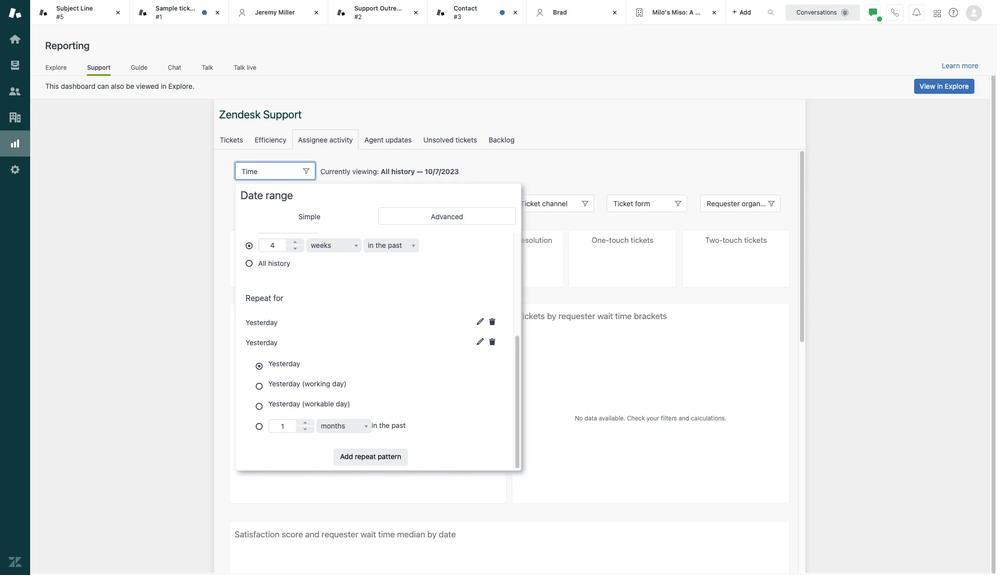 Task type: locate. For each thing, give the bounding box(es) containing it.
close image inside brad tab
[[610, 8, 620, 18]]

add button
[[726, 0, 757, 25]]

explore.
[[168, 82, 195, 90]]

1 horizontal spatial close image
[[510, 8, 521, 18]]

0 horizontal spatial explore
[[46, 64, 67, 71]]

support
[[354, 5, 378, 12], [87, 64, 111, 71]]

1 horizontal spatial support
[[354, 5, 378, 12]]

1 horizontal spatial talk
[[234, 64, 245, 71]]

#1 tab
[[130, 0, 229, 25]]

outreach
[[380, 5, 407, 12]]

close image left milo's
[[610, 8, 620, 18]]

close image for brad
[[610, 8, 620, 18]]

jeremy miller tab
[[229, 0, 328, 25]]

support for support
[[87, 64, 111, 71]]

tab containing contact
[[428, 0, 527, 25]]

talk for talk live
[[234, 64, 245, 71]]

chat link
[[168, 64, 182, 74]]

contact #3
[[454, 5, 477, 20]]

0 vertical spatial explore
[[46, 64, 67, 71]]

can
[[97, 82, 109, 90]]

view
[[920, 82, 936, 90]]

#3
[[454, 13, 461, 20]]

main element
[[0, 0, 30, 576]]

2 close image from the left
[[312, 8, 322, 18]]

explore down learn more link
[[945, 82, 969, 90]]

1 close image from the left
[[113, 8, 123, 18]]

1 vertical spatial explore
[[945, 82, 969, 90]]

line
[[80, 5, 93, 12]]

explore inside view in explore button
[[945, 82, 969, 90]]

4 close image from the left
[[610, 8, 620, 18]]

viewed
[[136, 82, 159, 90]]

2 in from the left
[[937, 82, 943, 90]]

close image
[[212, 8, 222, 18], [510, 8, 521, 18]]

dashboard
[[61, 82, 95, 90]]

views image
[[9, 59, 22, 72]]

close image left the jeremy
[[212, 8, 222, 18]]

miso:
[[672, 8, 688, 16]]

1 in from the left
[[161, 82, 166, 90]]

support up can
[[87, 64, 111, 71]]

jeremy
[[255, 8, 277, 16]]

talk left live on the top left of the page
[[234, 64, 245, 71]]

support inside support outreach #2
[[354, 5, 378, 12]]

close image
[[113, 8, 123, 18], [312, 8, 322, 18], [411, 8, 421, 18], [610, 8, 620, 18], [709, 8, 719, 18]]

3 tab from the left
[[428, 0, 527, 25]]

close image right 'miller'
[[312, 8, 322, 18]]

miller
[[278, 8, 295, 16]]

close image right line
[[113, 8, 123, 18]]

talk
[[202, 64, 213, 71], [234, 64, 245, 71]]

learn more
[[942, 61, 979, 70]]

in right the 'viewed'
[[161, 82, 166, 90]]

talk right chat on the left top
[[202, 64, 213, 71]]

talk inside "link"
[[202, 64, 213, 71]]

3 close image from the left
[[411, 8, 421, 18]]

1 tab from the left
[[30, 0, 130, 25]]

close image inside milo's miso: a foodlez subsidiary tab
[[709, 8, 719, 18]]

organizations image
[[9, 111, 22, 124]]

jeremy miller
[[255, 8, 295, 16]]

1 close image from the left
[[212, 8, 222, 18]]

2 talk from the left
[[234, 64, 245, 71]]

in right view
[[937, 82, 943, 90]]

tab containing support outreach
[[328, 0, 428, 25]]

a
[[689, 8, 694, 16]]

#1
[[156, 13, 162, 20]]

0 horizontal spatial close image
[[212, 8, 222, 18]]

live
[[247, 64, 256, 71]]

1 vertical spatial support
[[87, 64, 111, 71]]

add
[[740, 8, 751, 16]]

this
[[45, 82, 59, 90]]

tab
[[30, 0, 130, 25], [328, 0, 428, 25], [428, 0, 527, 25]]

5 close image from the left
[[709, 8, 719, 18]]

0 vertical spatial support
[[354, 5, 378, 12]]

close image left subsidiary
[[709, 8, 719, 18]]

0 horizontal spatial talk
[[202, 64, 213, 71]]

milo's
[[653, 8, 670, 16]]

close image right the outreach
[[411, 8, 421, 18]]

customers image
[[9, 85, 22, 98]]

2 close image from the left
[[510, 8, 521, 18]]

1 horizontal spatial explore
[[945, 82, 969, 90]]

0 horizontal spatial in
[[161, 82, 166, 90]]

1 horizontal spatial in
[[937, 82, 943, 90]]

chat
[[168, 64, 181, 71]]

support outreach #2
[[354, 5, 407, 20]]

close image left brad
[[510, 8, 521, 18]]

guide
[[131, 64, 148, 71]]

close image inside jeremy miller tab
[[312, 8, 322, 18]]

contact
[[454, 5, 477, 12]]

0 horizontal spatial support
[[87, 64, 111, 71]]

support up #2
[[354, 5, 378, 12]]

get help image
[[949, 8, 958, 17]]

1 talk from the left
[[202, 64, 213, 71]]

conversations
[[797, 8, 837, 16]]

in inside button
[[937, 82, 943, 90]]

foodlez
[[695, 8, 719, 16]]

in
[[161, 82, 166, 90], [937, 82, 943, 90]]

explore
[[46, 64, 67, 71], [945, 82, 969, 90]]

explore link
[[45, 64, 67, 74]]

explore up this
[[46, 64, 67, 71]]

milo's miso: a foodlez subsidiary tab
[[626, 0, 752, 25]]

close image inside #1 tab
[[212, 8, 222, 18]]

get started image
[[9, 33, 22, 46]]

2 tab from the left
[[328, 0, 428, 25]]

support for support outreach #2
[[354, 5, 378, 12]]



Task type: describe. For each thing, give the bounding box(es) containing it.
subject line #5
[[56, 5, 93, 20]]

guide link
[[131, 64, 148, 74]]

reporting image
[[9, 137, 22, 150]]

explore inside explore link
[[46, 64, 67, 71]]

conversations button
[[786, 4, 860, 20]]

close image for #3
[[510, 8, 521, 18]]

milo's miso: a foodlez subsidiary
[[653, 8, 752, 16]]

view in explore button
[[914, 79, 975, 94]]

also
[[111, 82, 124, 90]]

tab containing subject line
[[30, 0, 130, 25]]

subject
[[56, 5, 79, 12]]

brad tab
[[527, 0, 626, 25]]

close image for jeremy miller
[[312, 8, 322, 18]]

support link
[[87, 64, 111, 76]]

learn more link
[[942, 61, 979, 70]]

close image for milo's miso: a foodlez subsidiary
[[709, 8, 719, 18]]

tabs tab list
[[30, 0, 757, 25]]

button displays agent's chat status as online. image
[[869, 8, 877, 16]]

learn
[[942, 61, 960, 70]]

reporting
[[45, 40, 90, 51]]

this dashboard can also be viewed in explore.
[[45, 82, 195, 90]]

zendesk support image
[[9, 7, 22, 20]]

brad
[[553, 8, 567, 16]]

talk link
[[202, 64, 213, 74]]

more
[[962, 61, 979, 70]]

#2
[[354, 13, 362, 20]]

notifications image
[[913, 8, 921, 16]]

subsidiary
[[720, 8, 752, 16]]

close image for #1
[[212, 8, 222, 18]]

#5
[[56, 13, 64, 20]]

zendesk image
[[9, 556, 22, 569]]

view in explore
[[920, 82, 969, 90]]

talk live link
[[233, 64, 257, 74]]

be
[[126, 82, 134, 90]]

talk live
[[234, 64, 256, 71]]

talk for talk
[[202, 64, 213, 71]]

zendesk products image
[[934, 10, 941, 17]]

admin image
[[9, 163, 22, 176]]



Task type: vqa. For each thing, say whether or not it's contained in the screenshot.
can
yes



